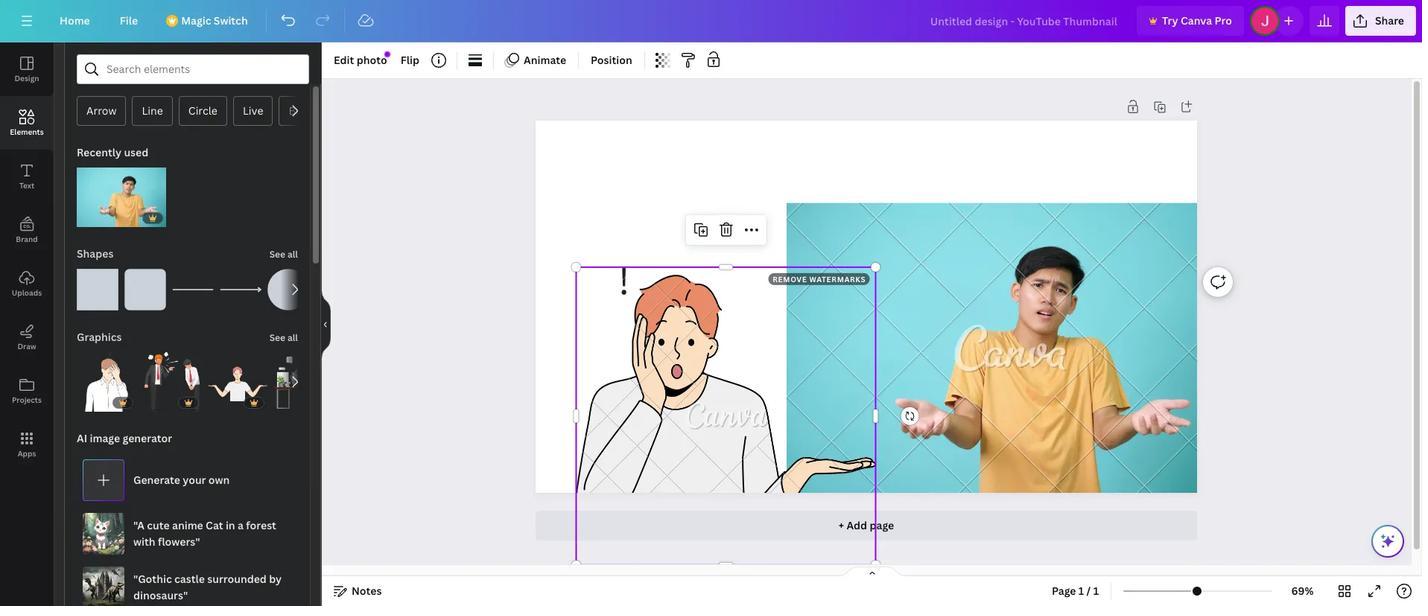 Task type: locate. For each thing, give the bounding box(es) containing it.
castle
[[174, 572, 205, 586]]

0 horizontal spatial add this line to the canvas image
[[172, 269, 214, 311]]

man looking confused image
[[77, 168, 166, 227]]

graphics
[[77, 330, 122, 344]]

all up white circle shape image
[[288, 248, 298, 261]]

see all up white circle shape image
[[270, 248, 298, 261]]

+
[[839, 519, 844, 533]]

add this line to the canvas image left white circle shape image
[[220, 269, 262, 311]]

see all button for graphics
[[268, 323, 300, 352]]

by
[[269, 572, 282, 586]]

all left hide image at left
[[288, 332, 298, 344]]

ai image generator
[[77, 431, 172, 446]]

1 vertical spatial see
[[270, 332, 285, 344]]

page
[[870, 519, 894, 533]]

Search elements search field
[[107, 55, 279, 83]]

1 right /
[[1094, 584, 1099, 598]]

see all left hide image at left
[[270, 332, 298, 344]]

group right boss feeling angry and blames his employee. "image"
[[208, 352, 268, 412]]

0 vertical spatial all
[[288, 248, 298, 261]]

2 add this line to the canvas image from the left
[[220, 269, 262, 311]]

text button
[[0, 150, 54, 203]]

see all button
[[268, 239, 300, 269], [268, 323, 300, 352]]

"gothic castle surrounded by dinosaurs"
[[133, 572, 282, 603]]

flip button
[[395, 48, 426, 72]]

canva
[[1181, 13, 1213, 28]]

2 see all button from the top
[[268, 323, 300, 352]]

flip
[[401, 53, 420, 67]]

0 vertical spatial see all button
[[268, 239, 300, 269]]

text
[[19, 180, 34, 191]]

ai
[[77, 431, 87, 446]]

2 see from the top
[[270, 332, 285, 344]]

see all
[[270, 248, 298, 261], [270, 332, 298, 344]]

1 vertical spatial see all button
[[268, 323, 300, 352]]

animate button
[[500, 48, 572, 72]]

add this line to the canvas image
[[172, 269, 214, 311], [220, 269, 262, 311]]

1 vertical spatial see all
[[270, 332, 298, 344]]

"a
[[133, 519, 145, 533]]

see down white circle shape image
[[270, 332, 285, 344]]

0 horizontal spatial 1
[[1079, 584, 1084, 598]]

cute
[[147, 519, 170, 533]]

group left hide image at left
[[268, 269, 309, 311]]

1 vertical spatial all
[[288, 332, 298, 344]]

used
[[124, 145, 148, 159]]

live
[[243, 104, 263, 118]]

1 horizontal spatial add this line to the canvas image
[[220, 269, 262, 311]]

add this line to the canvas image right rounded square image
[[172, 269, 214, 311]]

photo
[[357, 53, 387, 67]]

1
[[1079, 584, 1084, 598], [1094, 584, 1099, 598]]

edit
[[334, 53, 354, 67]]

1 see from the top
[[270, 248, 285, 261]]

blur
[[289, 104, 310, 118]]

uploads button
[[0, 257, 54, 311]]

group right confused man comparing options image
[[273, 352, 333, 412]]

remove watermarks
[[773, 274, 866, 285]]

1 1 from the left
[[1079, 584, 1084, 598]]

2 see all from the top
[[270, 332, 298, 344]]

image
[[90, 431, 120, 446]]

shapes button
[[75, 239, 115, 269]]

page 1 / 1
[[1052, 584, 1099, 598]]

elements button
[[0, 96, 54, 150]]

notes
[[352, 584, 382, 598]]

magic switch button
[[156, 6, 260, 36]]

group right square image
[[124, 260, 166, 311]]

try
[[1162, 13, 1179, 28]]

1 horizontal spatial 1
[[1094, 584, 1099, 598]]

try canva pro
[[1162, 13, 1232, 28]]

1 left /
[[1079, 584, 1084, 598]]

1 see all button from the top
[[268, 239, 300, 269]]

2 all from the top
[[288, 332, 298, 344]]

square image
[[77, 269, 118, 311]]

apps
[[18, 449, 36, 459]]

group up shapes
[[77, 159, 166, 227]]

see all button for shapes
[[268, 239, 300, 269]]

group
[[77, 159, 166, 227], [77, 260, 118, 311], [124, 260, 166, 311], [268, 269, 309, 311], [77, 344, 136, 412], [142, 344, 202, 412], [208, 352, 268, 412], [273, 352, 333, 412]]

with
[[133, 535, 155, 549]]

1 see all from the top
[[270, 248, 298, 261]]

generator
[[123, 431, 172, 446]]

0 vertical spatial see all
[[270, 248, 298, 261]]

home link
[[48, 6, 102, 36]]

1 all from the top
[[288, 248, 298, 261]]

0 vertical spatial see
[[270, 248, 285, 261]]

see for graphics
[[270, 332, 285, 344]]

see all for graphics
[[270, 332, 298, 344]]

all
[[288, 248, 298, 261], [288, 332, 298, 344]]

page
[[1052, 584, 1076, 598]]

graphics button
[[75, 323, 123, 352]]

confused man comparing options image
[[208, 352, 268, 412]]

all for graphics
[[288, 332, 298, 344]]

arrow
[[86, 104, 117, 118]]

add
[[847, 519, 867, 533]]

see
[[270, 248, 285, 261], [270, 332, 285, 344]]

a
[[238, 519, 244, 533]]

canva assistant image
[[1379, 533, 1397, 551]]

magic
[[181, 13, 211, 28]]

see up white circle shape image
[[270, 248, 285, 261]]

draw button
[[0, 311, 54, 364]]

file button
[[108, 6, 150, 36]]

watermarks
[[810, 274, 866, 285]]

own
[[209, 473, 230, 487]]

+ add page button
[[535, 511, 1198, 541]]

brand button
[[0, 203, 54, 257]]



Task type: describe. For each thing, give the bounding box(es) containing it.
magic switch
[[181, 13, 248, 28]]

forest
[[246, 519, 276, 533]]

busy businessman hard working on his desk in office with laptop and computer. image
[[273, 352, 333, 412]]

brand
[[16, 234, 38, 244]]

position button
[[585, 48, 638, 72]]

live button
[[233, 96, 273, 126]]

your
[[183, 473, 206, 487]]

apps button
[[0, 418, 54, 472]]

side panel tab list
[[0, 42, 54, 472]]

line button
[[132, 96, 173, 126]]

rounded square image
[[124, 269, 166, 311]]

all for shapes
[[288, 248, 298, 261]]

shapes
[[77, 247, 114, 261]]

group up generator
[[142, 344, 202, 412]]

recently
[[77, 145, 122, 159]]

69%
[[1292, 584, 1314, 598]]

generate your own
[[133, 473, 230, 487]]

2 1 from the left
[[1094, 584, 1099, 598]]

notes button
[[328, 580, 388, 604]]

home
[[60, 13, 90, 28]]

design
[[14, 73, 39, 83]]

generate
[[133, 473, 180, 487]]

recently used
[[77, 145, 148, 159]]

arrow button
[[77, 96, 126, 126]]

show pages image
[[836, 566, 908, 578]]

pro
[[1215, 13, 1232, 28]]

draw
[[17, 341, 36, 352]]

see for shapes
[[270, 248, 285, 261]]

edit photo button
[[328, 48, 393, 72]]

file
[[120, 13, 138, 28]]

remove
[[773, 274, 807, 285]]

cat
[[206, 519, 223, 533]]

remove watermarks button
[[769, 273, 870, 285]]

circle
[[188, 104, 218, 118]]

boss feeling angry and blames his employee. image
[[142, 352, 202, 412]]

line
[[142, 104, 163, 118]]

white circle shape image
[[268, 269, 309, 311]]

try canva pro button
[[1137, 6, 1244, 36]]

share button
[[1346, 6, 1417, 36]]

edit photo
[[334, 53, 387, 67]]

uploads
[[12, 288, 42, 298]]

main menu bar
[[0, 0, 1423, 42]]

position
[[591, 53, 633, 67]]

design button
[[0, 42, 54, 96]]

/
[[1087, 584, 1091, 598]]

projects button
[[0, 364, 54, 418]]

+ add page
[[839, 519, 894, 533]]

elements
[[10, 127, 44, 137]]

1 add this line to the canvas image from the left
[[172, 269, 214, 311]]

"a cute anime cat in a forest with flowers"
[[133, 519, 276, 549]]

"gothic
[[133, 572, 172, 586]]

in
[[226, 519, 235, 533]]

projects
[[12, 395, 42, 405]]

circle button
[[179, 96, 227, 126]]

blur button
[[279, 96, 319, 126]]

switch
[[214, 13, 248, 28]]

surrounded
[[207, 572, 267, 586]]

dinosaurs"
[[133, 589, 188, 603]]

anime
[[172, 519, 203, 533]]

group up image
[[77, 344, 136, 412]]

group left rounded square image
[[77, 260, 118, 311]]

animate
[[524, 53, 566, 67]]

man resting his hand on his head image
[[77, 352, 136, 412]]

see all for shapes
[[270, 248, 298, 261]]

69% button
[[1279, 580, 1327, 604]]

flowers"
[[158, 535, 200, 549]]

share
[[1375, 13, 1405, 28]]

Design title text field
[[919, 6, 1131, 36]]

new image
[[384, 52, 390, 57]]

hide image
[[321, 289, 331, 360]]



Task type: vqa. For each thing, say whether or not it's contained in the screenshot.
ai image generator
yes



